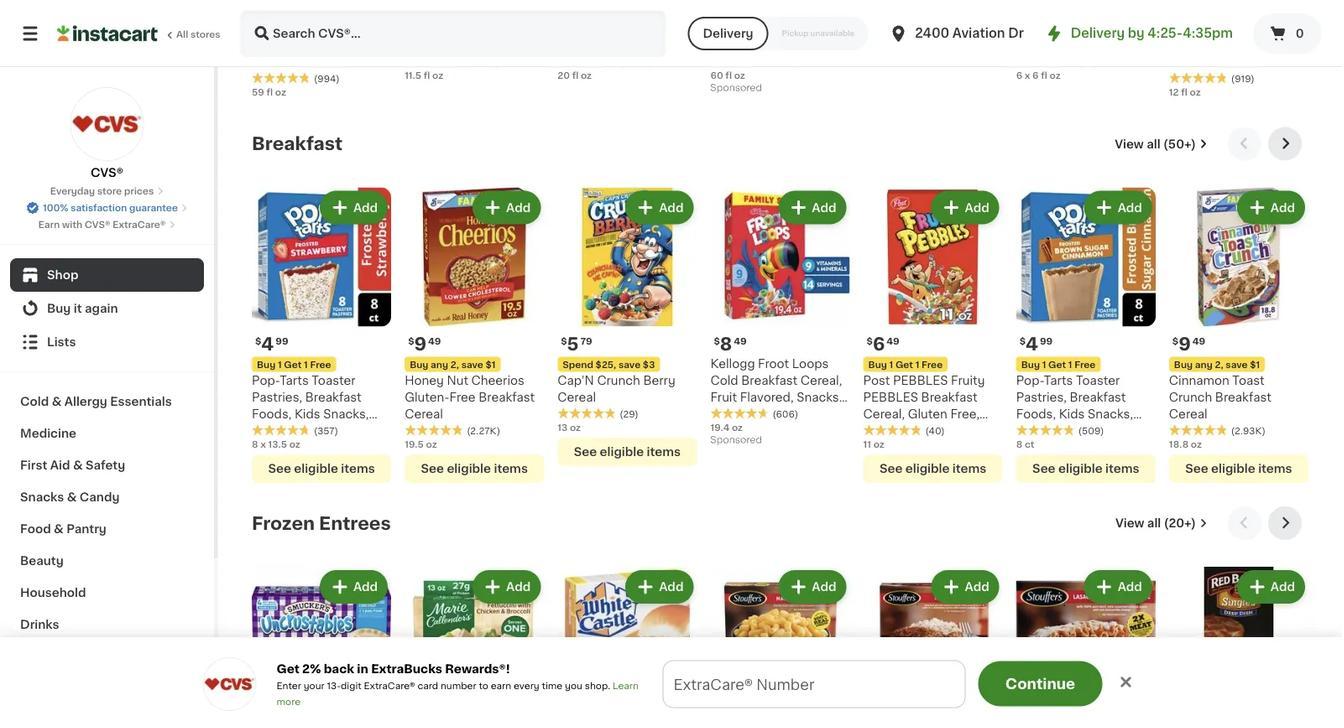 Task type: vqa. For each thing, say whether or not it's contained in the screenshot.
'Cinnamon' within Cinnamon Toast Crunch Breakfast Cereal
yes



Task type: describe. For each thing, give the bounding box(es) containing it.
instacart logo image
[[57, 24, 158, 44]]

all for breakfast
[[1147, 138, 1161, 150]]

card
[[418, 682, 438, 691]]

buy for cinnamon toast crunch breakfast cereal
[[1174, 361, 1193, 370]]

$ 4 99 for pop-tarts toaster pastries, breakfast foods, kids snacks, frosted strawberry
[[255, 336, 288, 354]]

strawberry
[[300, 426, 365, 437]]

free for post pebbles fruity pebbles breakfast cereal, gluten free, kids snacks, small cereal box
[[922, 361, 943, 370]]

fl down dole
[[1041, 71, 1048, 81]]

spend $25, save $3
[[563, 361, 655, 370]]

by
[[1128, 27, 1145, 39]]

tarts for pop-tarts toaster pastries, breakfast foods, kids snacks, frosted strawberry
[[280, 375, 309, 387]]

fl right 11.5
[[424, 71, 430, 81]]

it
[[74, 303, 82, 315]]

pastries, for pop-tarts toaster pastries, breakfast foods, kids snacks, frosted brown sugar cinnamon
[[1016, 392, 1067, 404]]

cereal inside honey nut cheerios gluten-free breakfast cereal
[[405, 409, 443, 421]]

with
[[1205, 40, 1232, 51]]

4 for pop-tarts toaster pastries, breakfast foods, kids snacks, frosted strawberry
[[261, 336, 274, 354]]

delivery for delivery
[[703, 28, 754, 39]]

1 inside arizona fruit punch 1 gal
[[864, 39, 867, 48]]

see for cap'n crunch berry cereal
[[574, 447, 597, 459]]

1 horizontal spatial cvs® logo image
[[203, 658, 256, 712]]

$10.00
[[817, 680, 866, 694]]

earn with cvs® extracare®
[[38, 220, 166, 230]]

loops
[[792, 359, 829, 370]]

oz right 59
[[275, 88, 286, 97]]

49 for post
[[887, 337, 900, 346]]

2 for $ 2 89
[[567, 0, 579, 18]]

cereal inside cap'n crunch berry cereal
[[558, 392, 596, 404]]

89
[[580, 1, 593, 11]]

c, inside the 'minute maid apple juice with vitamin c, fruit juice drink'
[[1282, 40, 1294, 51]]

enter
[[277, 682, 301, 691]]

post
[[864, 375, 890, 387]]

buy for post pebbles fruity pebbles breakfast cereal, gluten free, kids snacks, small cereal box
[[869, 361, 887, 370]]

safety
[[86, 460, 125, 472]]

product group containing 5
[[558, 188, 697, 467]]

oz right 18.8
[[1191, 441, 1202, 450]]

fruit inside kellogg froot loops cold breakfast cereal, fruit flavored, snacks with vitamin c, original
[[711, 392, 737, 404]]

first
[[20, 460, 47, 472]]

add inside treatment tracker modal dialog
[[785, 680, 814, 694]]

froot
[[758, 359, 789, 370]]

gal
[[870, 39, 884, 48]]

0 horizontal spatial with
[[62, 220, 82, 230]]

(3.01k)
[[467, 58, 500, 67]]

1 vertical spatial cvs®
[[85, 220, 110, 230]]

5 for simply
[[261, 0, 273, 18]]

2400
[[915, 27, 950, 39]]

stores
[[191, 30, 221, 39]]

apple
[[1245, 23, 1280, 34]]

& right 'aid'
[[73, 460, 83, 472]]

fl for ocean spray 100% juice, cranberry
[[726, 71, 732, 81]]

100% satisfaction guarantee
[[43, 204, 178, 213]]

crunch inside cinnamon toast crunch breakfast cereal
[[1169, 392, 1213, 404]]

beauty link
[[10, 546, 204, 578]]

more button
[[954, 673, 1019, 700]]

$ 8 49
[[714, 336, 747, 354]]

free,
[[951, 409, 980, 421]]

everyday store prices link
[[50, 185, 164, 198]]

eligible for pop-tarts toaster pastries, breakfast foods, kids snacks, frosted brown sugar cinnamon
[[1059, 464, 1103, 476]]

see for cinnamon toast crunch breakfast cereal
[[1186, 464, 1209, 476]]

save for cheerios
[[461, 361, 483, 370]]

minute maid lemonade made w/ real lemons
[[558, 23, 697, 51]]

get for pop-tarts toaster pastries, breakfast foods, kids snacks, frosted strawberry
[[284, 361, 302, 370]]

service type group
[[688, 17, 868, 50]]

items for cinnamon toast crunch breakfast cereal
[[1259, 464, 1293, 476]]

frosted for brown
[[1016, 426, 1062, 437]]

cold inside kellogg froot loops cold breakfast cereal, fruit flavored, snacks with vitamin c, original
[[711, 375, 739, 387]]

buy left it
[[47, 303, 71, 315]]

pantry
[[66, 524, 107, 536]]

4:35pm
[[1183, 27, 1233, 39]]

oz right 60
[[734, 71, 745, 81]]

$ 2 89
[[561, 0, 593, 18]]

(2.93k)
[[1231, 427, 1266, 437]]

household
[[20, 588, 86, 599]]

1 vertical spatial orange
[[252, 73, 296, 85]]

100% inside simply orange 100% pure squeezed pulp free pasteurized orange juice
[[342, 23, 374, 34]]

first aid & safety
[[20, 460, 125, 472]]

8 ct
[[1016, 441, 1035, 450]]

simply orange 100% pure squeezed pulp free pasteurized orange juice
[[252, 23, 374, 85]]

see eligible items for pop-tarts toaster pastries, breakfast foods, kids snacks, frosted brown sugar cinnamon
[[1033, 464, 1140, 476]]

allergy
[[64, 396, 107, 408]]

cvs® link
[[70, 87, 144, 181]]

see for pop-tarts toaster pastries, breakfast foods, kids snacks, frosted strawberry
[[268, 464, 291, 476]]

gluten
[[908, 409, 948, 421]]

juice down with
[[1199, 56, 1231, 68]]

(357)
[[314, 427, 338, 437]]

100% inside button
[[43, 204, 68, 213]]

79 for 2
[[427, 1, 439, 11]]

frosted for strawberry
[[252, 426, 297, 437]]

snacks, for strawberry
[[323, 409, 369, 421]]

19.5
[[405, 441, 424, 450]]

8 for pop-tarts toaster pastries, breakfast foods, kids snacks, frosted strawberry
[[252, 441, 258, 450]]

free for pop-tarts toaster pastries, breakfast foods, kids snacks, frosted brown sugar cinnamon
[[1075, 361, 1096, 370]]

fl for minute maid apple juice with vitamin c, fruit juice drink
[[1181, 88, 1188, 97]]

squeezed
[[282, 40, 341, 51]]

dole 100% pineapple juice
[[1016, 23, 1141, 51]]

pop- for pop-tarts toaster pastries, breakfast foods, kids snacks, frosted brown sugar cinnamon
[[1016, 375, 1044, 387]]

9 for honey
[[414, 336, 427, 354]]

cinnamon inside cinnamon toast crunch breakfast cereal
[[1169, 375, 1230, 387]]

everyday store prices
[[50, 187, 154, 196]]

lemonade
[[634, 23, 697, 34]]

oz down dole 100% pineapple juice
[[1050, 71, 1061, 81]]

60 fl oz
[[711, 71, 745, 81]]

$ inside "$ 5 79"
[[561, 337, 567, 346]]

delivery by 4:25-4:35pm
[[1071, 27, 1233, 39]]

8 x 13.5 oz
[[252, 441, 300, 450]]

close image
[[1118, 675, 1135, 691]]

buy for pop-tarts toaster pastries, breakfast foods, kids snacks, frosted brown sugar cinnamon
[[1021, 361, 1040, 370]]

see eligible items for cap'n crunch berry cereal
[[574, 447, 681, 459]]

breakfast inside post pebbles fruity pebbles breakfast cereal, gluten free, kids snacks, small cereal box
[[921, 392, 978, 404]]

0 horizontal spatial cold
[[20, 396, 49, 408]]

fl for minute maid lemonade made w/ real lemons
[[572, 71, 579, 81]]

get up enter
[[277, 664, 300, 675]]

items for cap'n crunch berry cereal
[[647, 447, 681, 459]]

cap'n crunch berry cereal
[[558, 375, 676, 404]]

store
[[97, 187, 122, 196]]

oz right 19.4
[[732, 424, 743, 433]]

oz right 19.5
[[426, 441, 437, 450]]

49 for cinnamon
[[1193, 337, 1206, 346]]

view all (20+) button
[[1109, 508, 1215, 541]]

•
[[776, 680, 781, 693]]

cold & allergy essentials link
[[10, 386, 204, 418]]

lists link
[[10, 326, 204, 359]]

delivery for delivery by 4:25-4:35pm
[[1071, 27, 1125, 39]]

lemons
[[642, 40, 690, 51]]

kids inside post pebbles fruity pebbles breakfast cereal, gluten free, kids snacks, small cereal box
[[864, 426, 889, 437]]

x for pop-tarts toaster pastries, breakfast foods, kids snacks, frosted strawberry
[[260, 441, 266, 450]]

pop-tarts toaster pastries, breakfast foods, kids snacks, frosted brown sugar cinnamon
[[1016, 375, 1139, 454]]

2%
[[302, 664, 321, 675]]

free inside honey nut cheerios gluten-free breakfast cereal
[[450, 392, 476, 404]]

items for pop-tarts toaster pastries, breakfast foods, kids snacks, frosted strawberry
[[341, 464, 375, 476]]

99 for pop-tarts toaster pastries, breakfast foods, kids snacks, frosted brown sugar cinnamon
[[1040, 337, 1053, 346]]

6 x 6 fl oz
[[1016, 71, 1061, 81]]

oz right 13.5
[[289, 441, 300, 450]]

(40)
[[926, 427, 945, 437]]

ocean
[[711, 23, 750, 34]]

minute for juice
[[1169, 23, 1210, 34]]

extrabucks
[[371, 664, 442, 675]]

8 inside the product group
[[720, 336, 732, 354]]

see eligible items button for pop-tarts toaster pastries, breakfast foods, kids snacks, frosted brown sugar cinnamon
[[1016, 456, 1156, 484]]

0 vertical spatial cvs®
[[91, 167, 123, 179]]

items for pop-tarts toaster pastries, breakfast foods, kids snacks, frosted brown sugar cinnamon
[[1106, 464, 1140, 476]]

pastries, for pop-tarts toaster pastries, breakfast foods, kids snacks, frosted strawberry
[[252, 392, 302, 404]]

Search field
[[242, 12, 664, 55]]

100% inside dole 100% pineapple juice
[[1047, 23, 1079, 34]]

buy 1 get 1 free for pop-tarts toaster pastries, breakfast foods, kids snacks, frosted brown sugar cinnamon
[[1021, 361, 1096, 370]]

pop-tarts toaster pastries, breakfast foods, kids snacks, frosted strawberry
[[252, 375, 369, 437]]

& for pantry
[[54, 524, 64, 536]]

toast
[[1233, 375, 1265, 387]]

earn with cvs® extracare® link
[[38, 218, 176, 232]]

4:25-
[[1148, 27, 1183, 39]]

oz right 11
[[874, 441, 885, 450]]

breakfast inside cinnamon toast crunch breakfast cereal
[[1216, 392, 1272, 404]]

every
[[514, 682, 540, 691]]

$ inside $ 5 99
[[255, 1, 261, 11]]

$1 for toast
[[1250, 361, 1260, 370]]

save for crunch
[[1226, 361, 1248, 370]]

oz right 11.5
[[432, 71, 443, 81]]

household link
[[10, 578, 204, 609]]

maid for with
[[1213, 23, 1242, 34]]

eligible for honey nut cheerios gluten-free breakfast cereal
[[447, 464, 491, 476]]

juice down 4:25-
[[1169, 40, 1202, 51]]

$ 5 79
[[561, 336, 592, 354]]

all for frozen entrees
[[1148, 518, 1161, 530]]

6 down dr
[[1016, 71, 1023, 81]]

oz right 12
[[1190, 88, 1201, 97]]

c, inside kellogg froot loops cold breakfast cereal, fruit flavored, snacks with vitamin c, original
[[786, 409, 798, 421]]

you
[[565, 682, 583, 691]]

cinnamon toast crunch breakfast cereal
[[1169, 375, 1272, 421]]

all stores link
[[57, 10, 222, 57]]

free inside simply orange 100% pure squeezed pulp free pasteurized orange juice
[[252, 56, 278, 68]]

99 for pop-tarts toaster pastries, breakfast foods, kids snacks, frosted strawberry
[[276, 337, 288, 346]]

breakfast inside kellogg froot loops cold breakfast cereal, fruit flavored, snacks with vitamin c, original
[[742, 375, 798, 387]]

your
[[304, 682, 325, 691]]

cinnamon inside the pop-tarts toaster pastries, breakfast foods, kids snacks, frosted brown sugar cinnamon
[[1016, 442, 1077, 454]]

100% satisfaction guarantee button
[[26, 198, 188, 215]]

aid
[[50, 460, 70, 472]]

delivery
[[586, 680, 648, 694]]

6 down dole
[[1033, 71, 1039, 81]]

pure
[[252, 40, 279, 51]]

small
[[941, 426, 973, 437]]

6 inside the item carousel region
[[873, 336, 885, 354]]

sugar
[[1105, 426, 1139, 437]]

shop link
[[10, 259, 204, 292]]

1 sponsored badge image from the top
[[711, 84, 761, 94]]

food
[[20, 524, 51, 536]]

digit
[[341, 682, 362, 691]]

$2.29 element
[[1169, 0, 1309, 20]]

rewards®!
[[445, 664, 510, 675]]

$ 9 49 for cinnamon
[[1173, 336, 1206, 354]]

$ 4 99 for pop-tarts toaster pastries, breakfast foods, kids snacks, frosted brown sugar cinnamon
[[1020, 336, 1053, 354]]

treatment tracker modal dialog
[[218, 662, 1342, 722]]

nut
[[447, 375, 468, 387]]

breakfast down the 59 fl oz
[[252, 136, 343, 153]]

$ 6 49
[[867, 336, 900, 354]]

(2.27k)
[[467, 427, 500, 437]]

breakfast inside the pop-tarts toaster pastries, breakfast foods, kids snacks, frosted brown sugar cinnamon
[[1070, 392, 1126, 404]]

see for post pebbles fruity pebbles breakfast cereal, gluten free, kids snacks, small cereal box
[[880, 464, 903, 476]]

buy for honey nut cheerios gluten-free breakfast cereal
[[410, 361, 429, 370]]

$ 2 79
[[408, 0, 439, 18]]

fruit inside arizona fruit punch 1 gal
[[912, 23, 938, 34]]

oz right 20
[[581, 71, 592, 81]]

2, for cinnamon
[[1215, 361, 1224, 370]]



Task type: locate. For each thing, give the bounding box(es) containing it.
$1 up toast
[[1250, 361, 1260, 370]]

1 vertical spatial x
[[260, 441, 266, 450]]

minute
[[558, 23, 599, 34], [1169, 23, 1210, 34]]

see eligible items button down (2.93k)
[[1169, 456, 1309, 484]]

kids inside the pop-tarts toaster pastries, breakfast foods, kids snacks, frosted brown sugar cinnamon
[[1059, 409, 1085, 421]]

item carousel region
[[252, 128, 1309, 494], [252, 508, 1309, 722]]

0 vertical spatial cold
[[711, 375, 739, 387]]

tarts inside the pop-tarts toaster pastries, breakfast foods, kids snacks, frosted strawberry
[[280, 375, 309, 387]]

eligible for pop-tarts toaster pastries, breakfast foods, kids snacks, frosted strawberry
[[294, 464, 338, 476]]

0 horizontal spatial c,
[[786, 409, 798, 421]]

real
[[613, 40, 639, 51]]

time
[[542, 682, 563, 691]]

crunch inside cap'n crunch berry cereal
[[597, 375, 640, 387]]

maid inside the 'minute maid apple juice with vitamin c, fruit juice drink'
[[1213, 23, 1242, 34]]

1 frosted from the left
[[252, 426, 297, 437]]

1 pastries, from the left
[[252, 392, 302, 404]]

3 49 from the left
[[734, 337, 747, 346]]

2 pastries, from the left
[[1016, 392, 1067, 404]]

toaster inside the pop-tarts toaster pastries, breakfast foods, kids snacks, frosted brown sugar cinnamon
[[1076, 375, 1120, 387]]

2 $ 4 99 from the left
[[1020, 336, 1053, 354]]

see eligible items for cinnamon toast crunch breakfast cereal
[[1186, 464, 1293, 476]]

5 for spend
[[567, 336, 579, 354]]

maid inside minute maid lemonade made w/ real lemons
[[602, 23, 631, 34]]

see eligible items down box
[[880, 464, 987, 476]]

pop- inside the pop-tarts toaster pastries, breakfast foods, kids snacks, frosted brown sugar cinnamon
[[1016, 375, 1044, 387]]

get 2% back in extrabucks rewards®!
[[277, 664, 510, 675]]

item carousel region containing frozen entrees
[[252, 508, 1309, 722]]

12 fl oz
[[1169, 88, 1201, 97]]

frosted up ct
[[1016, 426, 1062, 437]]

oz
[[432, 71, 443, 81], [581, 71, 592, 81], [1050, 71, 1061, 81], [734, 71, 745, 81], [275, 88, 286, 97], [1190, 88, 1201, 97], [570, 424, 581, 433], [732, 424, 743, 433], [289, 441, 300, 450], [426, 441, 437, 450], [874, 441, 885, 450], [1191, 441, 1202, 450]]

get up the pop-tarts toaster pastries, breakfast foods, kids snacks, frosted brown sugar cinnamon
[[1049, 361, 1066, 370]]

eligible for cap'n crunch berry cereal
[[600, 447, 644, 459]]

toaster up the (509) at the right
[[1076, 375, 1120, 387]]

2 buy any 2, save $1 from the left
[[1174, 361, 1260, 370]]

0 horizontal spatial 2,
[[451, 361, 459, 370]]

fruit up 19.4 oz
[[711, 392, 737, 404]]

pebbles up gluten
[[893, 375, 948, 387]]

juice down pasteurized
[[299, 73, 331, 85]]

any
[[431, 361, 448, 370], [1195, 361, 1213, 370]]

99 up simply
[[275, 1, 288, 11]]

see eligible items button down (357)
[[252, 456, 391, 484]]

0 vertical spatial all
[[1147, 138, 1161, 150]]

8 left 13.5
[[252, 441, 258, 450]]

pebbles
[[893, 375, 948, 387], [864, 392, 918, 404]]

1 horizontal spatial buy any 2, save $1
[[1174, 361, 1260, 370]]

2 buy 1 get 1 free from the left
[[869, 361, 943, 370]]

79 inside "$ 5 79"
[[581, 337, 592, 346]]

1 toaster from the left
[[312, 375, 356, 387]]

2 tarts from the left
[[1044, 375, 1073, 387]]

1 horizontal spatial frosted
[[1016, 426, 1062, 437]]

12
[[1169, 88, 1179, 97]]

tarts inside the pop-tarts toaster pastries, breakfast foods, kids snacks, frosted brown sugar cinnamon
[[1044, 375, 1073, 387]]

frosted up 8 x 13.5 oz
[[252, 426, 297, 437]]

fruit inside the 'minute maid apple juice with vitamin c, fruit juice drink'
[[1169, 56, 1196, 68]]

2 foods, from the left
[[1016, 409, 1056, 421]]

qualify.
[[888, 680, 940, 694]]

eligible down (2.27k)
[[447, 464, 491, 476]]

1 buy any 2, save $1 from the left
[[410, 361, 496, 370]]

2 view from the top
[[1116, 518, 1145, 530]]

snacks, inside the pop-tarts toaster pastries, breakfast foods, kids snacks, frosted strawberry
[[323, 409, 369, 421]]

0 vertical spatial orange
[[295, 23, 339, 34]]

$3
[[643, 361, 655, 370]]

$ inside $ 2 89
[[561, 1, 567, 11]]

1 vertical spatial extracare®
[[364, 682, 415, 691]]

free down pure
[[252, 56, 278, 68]]

$ 9 49 up cinnamon toast crunch breakfast cereal
[[1173, 336, 1206, 354]]

kids for strawberry
[[295, 409, 320, 421]]

0 vertical spatial crunch
[[597, 375, 640, 387]]

49 for honey
[[428, 337, 441, 346]]

0 vertical spatial extracare®
[[113, 220, 166, 230]]

0 horizontal spatial $1
[[486, 361, 496, 370]]

1 vertical spatial crunch
[[1169, 392, 1213, 404]]

prices
[[124, 187, 154, 196]]

pastries, inside the pop-tarts toaster pastries, breakfast foods, kids snacks, frosted brown sugar cinnamon
[[1016, 392, 1067, 404]]

0 vertical spatial c,
[[1282, 40, 1294, 51]]

buy up the pop-tarts toaster pastries, breakfast foods, kids snacks, frosted strawberry
[[257, 361, 276, 370]]

2 save from the left
[[619, 361, 641, 370]]

cereal left box
[[864, 442, 902, 454]]

1 horizontal spatial extracare®
[[364, 682, 415, 691]]

& for allergy
[[52, 396, 62, 408]]

0 horizontal spatial 2
[[414, 0, 426, 18]]

buy up cinnamon toast crunch breakfast cereal
[[1174, 361, 1193, 370]]

kids inside the pop-tarts toaster pastries, breakfast foods, kids snacks, frosted strawberry
[[295, 409, 320, 421]]

sponsored badge image down 19.4 oz
[[711, 437, 761, 446]]

see down 19.5 oz on the left of the page
[[421, 464, 444, 476]]

juice inside dole 100% pineapple juice
[[1016, 40, 1049, 51]]

continue
[[1006, 677, 1076, 692]]

1 $ 4 99 from the left
[[255, 336, 288, 354]]

1 horizontal spatial x
[[1025, 71, 1030, 81]]

cvs® down the satisfaction
[[85, 220, 110, 230]]

number
[[441, 682, 477, 691]]

2, for honey
[[451, 361, 459, 370]]

8 up kellogg
[[720, 336, 732, 354]]

buy up honey
[[410, 361, 429, 370]]

1 horizontal spatial $ 4 99
[[1020, 336, 1053, 354]]

orders
[[723, 680, 772, 694]]

to inside treatment tracker modal dialog
[[869, 680, 884, 694]]

view
[[1115, 138, 1144, 150], [1116, 518, 1145, 530]]

0 horizontal spatial fruit
[[711, 392, 737, 404]]

cvs® logo image
[[70, 87, 144, 161], [203, 658, 256, 712]]

cereal down gluten-
[[405, 409, 443, 421]]

1 horizontal spatial cold
[[711, 375, 739, 387]]

kids for brown
[[1059, 409, 1085, 421]]

1 horizontal spatial any
[[1195, 361, 1213, 370]]

fl for simply orange 100% pure squeezed pulp free pasteurized orange juice
[[266, 88, 273, 97]]

pop- inside the pop-tarts toaster pastries, breakfast foods, kids snacks, frosted strawberry
[[252, 375, 280, 387]]

with inside kellogg froot loops cold breakfast cereal, fruit flavored, snacks with vitamin c, original
[[711, 409, 735, 421]]

delivery
[[1071, 27, 1125, 39], [703, 28, 754, 39]]

1 tarts from the left
[[280, 375, 309, 387]]

cereal, up 11 oz
[[864, 409, 905, 421]]

pop- right fruity at the right bottom of page
[[1016, 375, 1044, 387]]

see eligible items down (2.93k)
[[1186, 464, 1293, 476]]

view all (50+) button
[[1108, 128, 1215, 161]]

arizona fruit punch 1 gal
[[864, 23, 979, 48]]

$ 4 99 up the pop-tarts toaster pastries, breakfast foods, kids snacks, frosted brown sugar cinnamon
[[1020, 336, 1053, 354]]

0 horizontal spatial pastries,
[[252, 392, 302, 404]]

2 toaster from the left
[[1076, 375, 1120, 387]]

0 horizontal spatial frosted
[[252, 426, 297, 437]]

2 maid from the left
[[1213, 23, 1242, 34]]

99 inside $ 5 99
[[275, 1, 288, 11]]

0 horizontal spatial minute
[[558, 23, 599, 34]]

x down dole
[[1025, 71, 1030, 81]]

product group
[[711, 0, 850, 98], [252, 188, 391, 484], [405, 188, 544, 484], [558, 188, 697, 467], [711, 188, 850, 450], [864, 188, 1003, 484], [1016, 188, 1156, 484], [1169, 188, 1309, 484], [252, 568, 391, 722], [405, 568, 544, 722], [558, 568, 697, 722], [711, 568, 850, 722], [864, 568, 1003, 722], [1016, 568, 1156, 722], [1169, 568, 1309, 722]]

3 buy 1 get 1 free from the left
[[1021, 361, 1096, 370]]

0 horizontal spatial to
[[479, 682, 488, 691]]

pop- up 8 x 13.5 oz
[[252, 375, 280, 387]]

2 all from the top
[[1148, 518, 1161, 530]]

0 horizontal spatial $ 4 99
[[255, 336, 288, 354]]

maid up the real
[[602, 23, 631, 34]]

1 vertical spatial pebbles
[[864, 392, 918, 404]]

100% right dole
[[1047, 23, 1079, 34]]

cvs® logo image up everyday store prices link
[[70, 87, 144, 161]]

buy for pop-tarts toaster pastries, breakfast foods, kids snacks, frosted strawberry
[[257, 361, 276, 370]]

1 vertical spatial snacks
[[20, 492, 64, 504]]

see eligible items button for cap'n crunch berry cereal
[[558, 439, 697, 467]]

vitamin inside the 'minute maid apple juice with vitamin c, fruit juice drink'
[[1235, 40, 1279, 51]]

99 up the pop-tarts toaster pastries, breakfast foods, kids snacks, frosted brown sugar cinnamon
[[1040, 337, 1053, 346]]

buy any 2, save $1 up nut
[[410, 361, 496, 370]]

all left (50+)
[[1147, 138, 1161, 150]]

foods, up 8 x 13.5 oz
[[252, 409, 292, 421]]

1 vertical spatial sponsored badge image
[[711, 437, 761, 446]]

1 9 from the left
[[414, 336, 427, 354]]

breakfast down toast
[[1216, 392, 1272, 404]]

0 vertical spatial with
[[62, 220, 82, 230]]

1 view from the top
[[1115, 138, 1144, 150]]

free up gluten
[[922, 361, 943, 370]]

2 minute from the left
[[1169, 23, 1210, 34]]

6
[[720, 0, 732, 18], [1016, 71, 1023, 81], [1033, 71, 1039, 81], [873, 336, 885, 354]]

1 vertical spatial cvs® logo image
[[203, 658, 256, 712]]

9 up honey
[[414, 336, 427, 354]]

2 2, from the left
[[1215, 361, 1224, 370]]

eligible for cinnamon toast crunch breakfast cereal
[[1212, 464, 1256, 476]]

1 49 from the left
[[428, 337, 441, 346]]

13
[[558, 424, 568, 433]]

1 4 from the left
[[261, 336, 274, 354]]

1 horizontal spatial tarts
[[1044, 375, 1073, 387]]

79 for 5
[[581, 337, 592, 346]]

see for pop-tarts toaster pastries, breakfast foods, kids snacks, frosted brown sugar cinnamon
[[1033, 464, 1056, 476]]

5 inside the product group
[[567, 336, 579, 354]]

0 horizontal spatial x
[[260, 441, 266, 450]]

2 left 89
[[567, 0, 579, 18]]

$ inside $ 8 49
[[714, 337, 720, 346]]

1 vertical spatial fruit
[[1169, 56, 1196, 68]]

buy 1 get 1 free for pop-tarts toaster pastries, breakfast foods, kids snacks, frosted strawberry
[[257, 361, 331, 370]]

49
[[428, 337, 441, 346], [887, 337, 900, 346], [734, 337, 747, 346], [1193, 337, 1206, 346]]

1 horizontal spatial cereal,
[[864, 409, 905, 421]]

2, up cinnamon toast crunch breakfast cereal
[[1215, 361, 1224, 370]]

save left $3
[[619, 361, 641, 370]]

see eligible items button for post pebbles fruity pebbles breakfast cereal, gluten free, kids snacks, small cereal box
[[864, 456, 1003, 484]]

items for honey nut cheerios gluten-free breakfast cereal
[[494, 464, 528, 476]]

tarts for pop-tarts toaster pastries, breakfast foods, kids snacks, frosted brown sugar cinnamon
[[1044, 375, 1073, 387]]

1 2 from the left
[[414, 0, 426, 18]]

pebbles down 'post'
[[864, 392, 918, 404]]

see inside the product group
[[574, 447, 597, 459]]

1 pop- from the left
[[252, 375, 280, 387]]

8 for pop-tarts toaster pastries, breakfast foods, kids snacks, frosted brown sugar cinnamon
[[1016, 441, 1023, 450]]

minute inside minute maid lemonade made w/ real lemons
[[558, 23, 599, 34]]

0 vertical spatial fruit
[[912, 23, 938, 34]]

get free delivery on next 3 orders • add $10.00 to qualify.
[[521, 680, 940, 694]]

8 left ct
[[1016, 441, 1023, 450]]

1 vertical spatial 79
[[581, 337, 592, 346]]

eligible for post pebbles fruity pebbles breakfast cereal, gluten free, kids snacks, small cereal box
[[906, 464, 950, 476]]

delivery inside button
[[703, 28, 754, 39]]

toaster for pop-tarts toaster pastries, breakfast foods, kids snacks, frosted strawberry
[[312, 375, 356, 387]]

None search field
[[240, 10, 666, 57]]

0 vertical spatial 5
[[261, 0, 273, 18]]

1 vertical spatial 5
[[567, 336, 579, 354]]

items down strawberry
[[341, 464, 375, 476]]

dole
[[1016, 23, 1044, 34]]

see eligible items down the (509) at the right
[[1033, 464, 1140, 476]]

0 vertical spatial view
[[1115, 138, 1144, 150]]

2 item carousel region from the top
[[252, 508, 1309, 722]]

pop- for pop-tarts toaster pastries, breakfast foods, kids snacks, frosted strawberry
[[252, 375, 280, 387]]

guarantee
[[129, 204, 178, 213]]

$ inside the $ 2 79
[[408, 1, 414, 11]]

0 horizontal spatial toaster
[[312, 375, 356, 387]]

2 for $ 2 79
[[414, 0, 426, 18]]

1 $ 9 49 from the left
[[408, 336, 441, 354]]

cereal, inside post pebbles fruity pebbles breakfast cereal, gluten free, kids snacks, small cereal box
[[864, 409, 905, 421]]

6 inside 6 ocean spray 100% juice, cranberry
[[720, 0, 732, 18]]

pastries,
[[252, 392, 302, 404], [1016, 392, 1067, 404]]

foods, for brown
[[1016, 409, 1056, 421]]

1 horizontal spatial maid
[[1213, 23, 1242, 34]]

$1 for nut
[[486, 361, 496, 370]]

kids up the brown
[[1059, 409, 1085, 421]]

fruit
[[912, 23, 938, 34], [1169, 56, 1196, 68], [711, 392, 737, 404]]

view left (20+)
[[1116, 518, 1145, 530]]

buy up the pop-tarts toaster pastries, breakfast foods, kids snacks, frosted brown sugar cinnamon
[[1021, 361, 1040, 370]]

(485)
[[773, 58, 798, 67]]

items for post pebbles fruity pebbles breakfast cereal, gluten free, kids snacks, small cereal box
[[953, 464, 987, 476]]

snacks inside kellogg froot loops cold breakfast cereal, fruit flavored, snacks with vitamin c, original
[[797, 392, 839, 404]]

minute inside the 'minute maid apple juice with vitamin c, fruit juice drink'
[[1169, 23, 1210, 34]]

4 for pop-tarts toaster pastries, breakfast foods, kids snacks, frosted brown sugar cinnamon
[[1026, 336, 1038, 354]]

see eligible items down (2.27k)
[[421, 464, 528, 476]]

cereal, for buy 1 get 1 free
[[864, 409, 905, 421]]

$ 9 49 up honey
[[408, 336, 441, 354]]

free for pop-tarts toaster pastries, breakfast foods, kids snacks, frosted strawberry
[[310, 361, 331, 370]]

0 vertical spatial x
[[1025, 71, 1030, 81]]

1 foods, from the left
[[252, 409, 292, 421]]

see eligible items button down (29)
[[558, 439, 697, 467]]

earn
[[491, 682, 511, 691]]

learn more link
[[277, 682, 639, 707]]

0 horizontal spatial kids
[[295, 409, 320, 421]]

1 horizontal spatial 5
[[567, 336, 579, 354]]

$ 5 99
[[255, 0, 288, 18]]

maid for w/
[[602, 23, 631, 34]]

0 vertical spatial 79
[[427, 1, 439, 11]]

snacks, inside the pop-tarts toaster pastries, breakfast foods, kids snacks, frosted brown sugar cinnamon
[[1088, 409, 1133, 421]]

0 horizontal spatial snacks,
[[323, 409, 369, 421]]

0 horizontal spatial $ 9 49
[[408, 336, 441, 354]]

49 up 'post'
[[887, 337, 900, 346]]

$25,
[[596, 361, 616, 370]]

2 up 11.5 fl oz
[[414, 0, 426, 18]]

1 horizontal spatial fruit
[[912, 23, 938, 34]]

x for dole 100% pineapple juice
[[1025, 71, 1030, 81]]

cereal, down "loops"
[[801, 375, 842, 387]]

1 horizontal spatial toaster
[[1076, 375, 1120, 387]]

honey nut cheerios gluten-free breakfast cereal
[[405, 375, 535, 421]]

1 vertical spatial cinnamon
[[1016, 442, 1077, 454]]

foods, inside the pop-tarts toaster pastries, breakfast foods, kids snacks, frosted strawberry
[[252, 409, 292, 421]]

essentials
[[110, 396, 172, 408]]

medicine link
[[10, 418, 204, 450]]

&
[[52, 396, 62, 408], [73, 460, 83, 472], [67, 492, 77, 504], [54, 524, 64, 536]]

49 inside $ 6 49
[[887, 337, 900, 346]]

2 horizontal spatial 8
[[1016, 441, 1023, 450]]

pop-
[[252, 375, 280, 387], [1016, 375, 1044, 387]]

see eligible items for honey nut cheerios gluten-free breakfast cereal
[[421, 464, 528, 476]]

20
[[558, 71, 570, 81]]

delivery up (78)
[[1071, 27, 1125, 39]]

2 any from the left
[[1195, 361, 1213, 370]]

first aid & safety link
[[10, 450, 204, 482]]

0 horizontal spatial tarts
[[280, 375, 309, 387]]

1 horizontal spatial kids
[[864, 426, 889, 437]]

crunch
[[597, 375, 640, 387], [1169, 392, 1213, 404]]

0 vertical spatial cinnamon
[[1169, 375, 1230, 387]]

1 2, from the left
[[451, 361, 459, 370]]

cereal inside cinnamon toast crunch breakfast cereal
[[1169, 409, 1208, 421]]

next
[[673, 680, 707, 694]]

1 horizontal spatial snacks
[[797, 392, 839, 404]]

0 horizontal spatial pop-
[[252, 375, 280, 387]]

2 horizontal spatial fruit
[[1169, 56, 1196, 68]]

3
[[710, 680, 720, 694]]

2 horizontal spatial snacks,
[[1088, 409, 1133, 421]]

cereal, for 8
[[801, 375, 842, 387]]

2400 aviation dr
[[915, 27, 1024, 39]]

frosted inside the pop-tarts toaster pastries, breakfast foods, kids snacks, frosted brown sugar cinnamon
[[1016, 426, 1062, 437]]

1 horizontal spatial crunch
[[1169, 392, 1213, 404]]

oz right "13"
[[570, 424, 581, 433]]

0 horizontal spatial buy 1 get 1 free
[[257, 361, 331, 370]]

1 any from the left
[[431, 361, 448, 370]]

2 horizontal spatial kids
[[1059, 409, 1085, 421]]

to left earn
[[479, 682, 488, 691]]

1 vertical spatial c,
[[786, 409, 798, 421]]

honey
[[405, 375, 444, 387]]

19.4 oz
[[711, 424, 743, 433]]

2 49 from the left
[[887, 337, 900, 346]]

free up the pop-tarts toaster pastries, breakfast foods, kids snacks, frosted brown sugar cinnamon
[[1075, 361, 1096, 370]]

1 vertical spatial item carousel region
[[252, 508, 1309, 722]]

product group containing 8
[[711, 188, 850, 450]]

99 up the pop-tarts toaster pastries, breakfast foods, kids snacks, frosted strawberry
[[276, 337, 288, 346]]

get for pop-tarts toaster pastries, breakfast foods, kids snacks, frosted brown sugar cinnamon
[[1049, 361, 1066, 370]]

4 49 from the left
[[1193, 337, 1206, 346]]

13-
[[327, 682, 341, 691]]

see eligible items button for honey nut cheerios gluten-free breakfast cereal
[[405, 456, 544, 484]]

59
[[252, 88, 264, 97]]

aviation
[[953, 27, 1005, 39]]

2 pop- from the left
[[1016, 375, 1044, 387]]

1 buy 1 get 1 free from the left
[[257, 361, 331, 370]]

0 horizontal spatial 79
[[427, 1, 439, 11]]

buy it again
[[47, 303, 118, 315]]

see eligible items inside the product group
[[574, 447, 681, 459]]

1 horizontal spatial delivery
[[1071, 27, 1125, 39]]

pastries, inside the pop-tarts toaster pastries, breakfast foods, kids snacks, frosted strawberry
[[252, 392, 302, 404]]

4 up the pop-tarts toaster pastries, breakfast foods, kids snacks, frosted strawberry
[[261, 336, 274, 354]]

all
[[1147, 138, 1161, 150], [1148, 518, 1161, 530]]

1 horizontal spatial 2
[[567, 0, 579, 18]]

(20+)
[[1164, 518, 1196, 530]]

2 $ 9 49 from the left
[[1173, 336, 1206, 354]]

11.5 fl oz
[[405, 71, 443, 81]]

0 horizontal spatial 4
[[261, 336, 274, 354]]

toaster
[[312, 375, 356, 387], [1076, 375, 1120, 387]]

buy any 2, save $1 for honey
[[410, 361, 496, 370]]

extracare® down get 2% back in extrabucks rewards®! at the left
[[364, 682, 415, 691]]

0 horizontal spatial snacks
[[20, 492, 64, 504]]

save up toast
[[1226, 361, 1248, 370]]

buy 1 get 1 free for post pebbles fruity pebbles breakfast cereal, gluten free, kids snacks, small cereal box
[[869, 361, 943, 370]]

100% inside 6 ocean spray 100% juice, cranberry
[[790, 23, 822, 34]]

1 maid from the left
[[602, 23, 631, 34]]

1 horizontal spatial vitamin
[[1235, 40, 1279, 51]]

0 vertical spatial pebbles
[[893, 375, 948, 387]]

0 horizontal spatial any
[[431, 361, 448, 370]]

$ 9 49 for honey
[[408, 336, 441, 354]]

19.5 oz
[[405, 441, 437, 450]]

5 up spend
[[567, 336, 579, 354]]

1 horizontal spatial c,
[[1282, 40, 1294, 51]]

1 $1 from the left
[[486, 361, 496, 370]]

item carousel region containing breakfast
[[252, 128, 1309, 494]]

cereal, inside kellogg froot loops cold breakfast cereal, fruit flavored, snacks with vitamin c, original
[[801, 375, 842, 387]]

see eligible items
[[574, 447, 681, 459], [268, 464, 375, 476], [421, 464, 528, 476], [880, 464, 987, 476], [1033, 464, 1140, 476], [1186, 464, 1293, 476]]

minute for made
[[558, 23, 599, 34]]

(78)
[[1079, 58, 1097, 67]]

see down 18.8 oz on the bottom of the page
[[1186, 464, 1209, 476]]

6 ocean spray 100% juice, cranberry
[[711, 0, 822, 51]]

9 for cinnamon
[[1179, 336, 1191, 354]]

sponsored badge image down 60 fl oz
[[711, 84, 761, 94]]

maid up with
[[1213, 23, 1242, 34]]

0 horizontal spatial buy any 2, save $1
[[410, 361, 496, 370]]

see for honey nut cheerios gluten-free breakfast cereal
[[421, 464, 444, 476]]

toaster for pop-tarts toaster pastries, breakfast foods, kids snacks, frosted brown sugar cinnamon
[[1076, 375, 1120, 387]]

0 horizontal spatial cvs® logo image
[[70, 87, 144, 161]]

shop
[[47, 269, 78, 281]]

breakfast inside honey nut cheerios gluten-free breakfast cereal
[[479, 392, 535, 404]]

snacks up "original"
[[797, 392, 839, 404]]

1 minute from the left
[[558, 23, 599, 34]]

cold & allergy essentials
[[20, 396, 172, 408]]

sponsored badge image
[[711, 84, 761, 94], [711, 437, 761, 446]]

candy
[[80, 492, 120, 504]]

2 $1 from the left
[[1250, 361, 1260, 370]]

x left 13.5
[[260, 441, 266, 450]]

see eligible items button down box
[[864, 456, 1003, 484]]

see down ct
[[1033, 464, 1056, 476]]

breakfast up free,
[[921, 392, 978, 404]]

1 horizontal spatial pop-
[[1016, 375, 1044, 387]]

get down $ 6 49
[[896, 361, 913, 370]]

49 inside $ 8 49
[[734, 337, 747, 346]]

0 vertical spatial cereal,
[[801, 375, 842, 387]]

2 sponsored badge image from the top
[[711, 437, 761, 446]]

fl right 59
[[266, 88, 273, 97]]

see eligible items button for pop-tarts toaster pastries, breakfast foods, kids snacks, frosted strawberry
[[252, 456, 391, 484]]

1 horizontal spatial with
[[711, 409, 735, 421]]

see eligible items for post pebbles fruity pebbles breakfast cereal, gluten free, kids snacks, small cereal box
[[880, 464, 987, 476]]

to right $10.00 on the right bottom
[[869, 680, 884, 694]]

0 horizontal spatial extracare®
[[113, 220, 166, 230]]

2 horizontal spatial buy 1 get 1 free
[[1021, 361, 1096, 370]]

frosted inside the pop-tarts toaster pastries, breakfast foods, kids snacks, frosted strawberry
[[252, 426, 297, 437]]

see down 11 oz
[[880, 464, 903, 476]]

with up 19.4
[[711, 409, 735, 421]]

snacks, for brown
[[1088, 409, 1133, 421]]

0 vertical spatial vitamin
[[1235, 40, 1279, 51]]

foods, for strawberry
[[252, 409, 292, 421]]

5
[[261, 0, 273, 18], [567, 336, 579, 354]]

eligible down (2.93k)
[[1212, 464, 1256, 476]]

1 horizontal spatial buy 1 get 1 free
[[869, 361, 943, 370]]

sponsored badge image inside the product group
[[711, 437, 761, 446]]

view for frozen entrees
[[1116, 518, 1145, 530]]

1 horizontal spatial $ 9 49
[[1173, 336, 1206, 354]]

any for cinnamon
[[1195, 361, 1213, 370]]

learn
[[613, 682, 639, 691]]

see eligible items button for cinnamon toast crunch breakfast cereal
[[1169, 456, 1309, 484]]

see eligible items for pop-tarts toaster pastries, breakfast foods, kids snacks, frosted strawberry
[[268, 464, 375, 476]]

(50+)
[[1164, 138, 1196, 150]]

fl
[[424, 71, 430, 81], [572, 71, 579, 81], [1041, 71, 1048, 81], [726, 71, 732, 81], [266, 88, 273, 97], [1181, 88, 1188, 97]]

9
[[414, 336, 427, 354], [1179, 336, 1191, 354]]

1 item carousel region from the top
[[252, 128, 1309, 494]]

continue button
[[978, 662, 1103, 707]]

1 horizontal spatial minute
[[1169, 23, 1210, 34]]

lists
[[47, 337, 76, 348]]

3 save from the left
[[1226, 361, 1248, 370]]

get for post pebbles fruity pebbles breakfast cereal, gluten free, kids snacks, small cereal box
[[896, 361, 913, 370]]

minute up made
[[558, 23, 599, 34]]

cereal inside post pebbles fruity pebbles breakfast cereal, gluten free, kids snacks, small cereal box
[[864, 442, 902, 454]]

minute maid apple juice with vitamin c, fruit juice drink
[[1169, 23, 1294, 68]]

simply
[[252, 23, 292, 34]]

crunch down spend $25, save $3
[[597, 375, 640, 387]]

0 horizontal spatial 9
[[414, 336, 427, 354]]

2 4 from the left
[[1026, 336, 1038, 354]]

2 horizontal spatial save
[[1226, 361, 1248, 370]]

toaster inside the pop-tarts toaster pastries, breakfast foods, kids snacks, frosted strawberry
[[312, 375, 356, 387]]

79 inside the $ 2 79
[[427, 1, 439, 11]]

1 horizontal spatial cinnamon
[[1169, 375, 1230, 387]]

1 save from the left
[[461, 361, 483, 370]]

get inside treatment tracker modal dialog
[[521, 680, 549, 694]]

cinnamon
[[1169, 375, 1230, 387], [1016, 442, 1077, 454]]

snacks, up 'sugar'
[[1088, 409, 1133, 421]]

buy 1 get 1 free down $ 6 49
[[869, 361, 943, 370]]

foods, inside the pop-tarts toaster pastries, breakfast foods, kids snacks, frosted brown sugar cinnamon
[[1016, 409, 1056, 421]]

view for breakfast
[[1115, 138, 1144, 150]]

items
[[647, 447, 681, 459], [341, 464, 375, 476], [494, 464, 528, 476], [953, 464, 987, 476], [1106, 464, 1140, 476], [1259, 464, 1293, 476]]

cvs® logo image left enter
[[203, 658, 256, 712]]

vitamin inside kellogg froot loops cold breakfast cereal, fruit flavored, snacks with vitamin c, original
[[738, 409, 783, 421]]

snacks, inside post pebbles fruity pebbles breakfast cereal, gluten free, kids snacks, small cereal box
[[892, 426, 938, 437]]

eligible down box
[[906, 464, 950, 476]]

fruit left punch
[[912, 23, 938, 34]]

0 horizontal spatial cereal,
[[801, 375, 842, 387]]

0 horizontal spatial foods,
[[252, 409, 292, 421]]

$ inside $ 6 49
[[867, 337, 873, 346]]

get
[[284, 361, 302, 370], [896, 361, 913, 370], [1049, 361, 1066, 370], [277, 664, 300, 675], [521, 680, 549, 694]]

1 vertical spatial cold
[[20, 396, 49, 408]]

ExtraCare® Number text field
[[664, 662, 965, 708]]

vitamin
[[1235, 40, 1279, 51], [738, 409, 783, 421]]

0 vertical spatial sponsored badge image
[[711, 84, 761, 94]]

2 2 from the left
[[567, 0, 579, 18]]

save up nut
[[461, 361, 483, 370]]

frosted
[[252, 426, 297, 437], [1016, 426, 1062, 437]]

0 horizontal spatial vitamin
[[738, 409, 783, 421]]

2400 aviation dr button
[[888, 10, 1024, 57]]

1 horizontal spatial foods,
[[1016, 409, 1056, 421]]

snacks,
[[323, 409, 369, 421], [1088, 409, 1133, 421], [892, 426, 938, 437]]

any up honey
[[431, 361, 448, 370]]

juice inside simply orange 100% pure squeezed pulp free pasteurized orange juice
[[299, 73, 331, 85]]

1 horizontal spatial 9
[[1179, 336, 1191, 354]]

buy any 2, save $1 for cinnamon
[[1174, 361, 1260, 370]]

2 9 from the left
[[1179, 336, 1191, 354]]

arizona
[[864, 23, 909, 34]]

1 horizontal spatial 4
[[1026, 336, 1038, 354]]

2 frosted from the left
[[1016, 426, 1062, 437]]

20 fl oz
[[558, 71, 592, 81]]

view all (50+)
[[1115, 138, 1196, 150]]

on
[[651, 680, 670, 694]]

1 horizontal spatial $1
[[1250, 361, 1260, 370]]

again
[[85, 303, 118, 315]]

x inside the item carousel region
[[260, 441, 266, 450]]

breakfast inside the pop-tarts toaster pastries, breakfast foods, kids snacks, frosted strawberry
[[305, 392, 362, 404]]

1 all from the top
[[1147, 138, 1161, 150]]

& for candy
[[67, 492, 77, 504]]

buy up 'post'
[[869, 361, 887, 370]]

delivery button
[[688, 17, 769, 50]]

see down 13.5
[[268, 464, 291, 476]]

kids up 11 oz
[[864, 426, 889, 437]]



